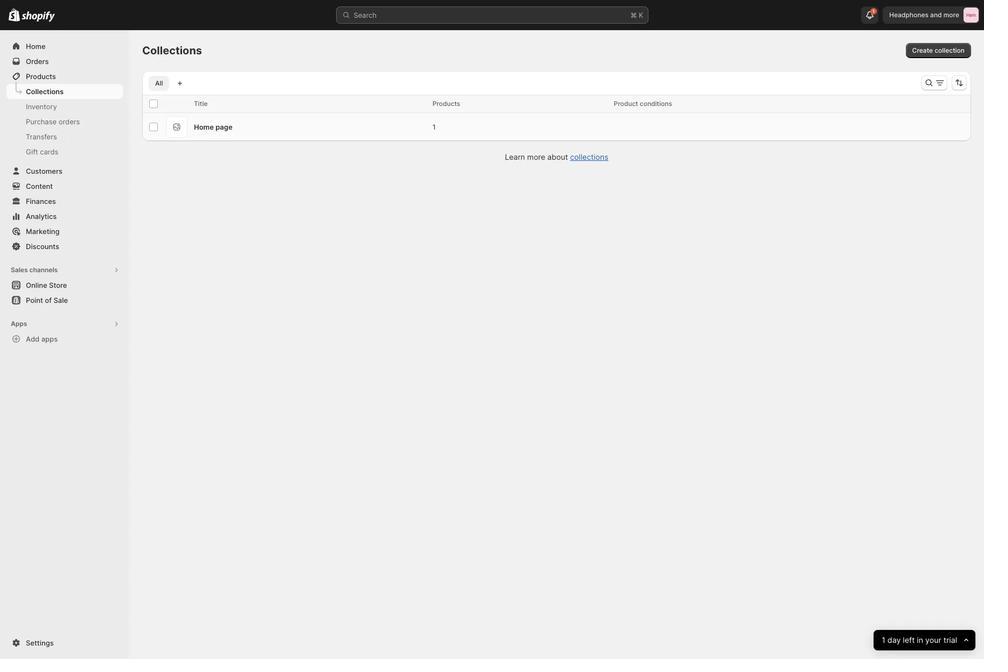 Task type: vqa. For each thing, say whether or not it's contained in the screenshot.
the rightmost Home
yes



Task type: locate. For each thing, give the bounding box(es) containing it.
page
[[216, 123, 233, 131]]

apps
[[11, 320, 27, 328]]

gift
[[26, 148, 38, 156]]

product
[[614, 100, 638, 108]]

1 horizontal spatial 1
[[873, 9, 875, 14]]

collections
[[142, 44, 202, 57], [26, 87, 64, 96]]

1 horizontal spatial home
[[194, 123, 214, 131]]

discounts link
[[6, 239, 123, 254]]

collections up inventory at left top
[[26, 87, 64, 96]]

0 horizontal spatial more
[[527, 152, 545, 162]]

home page link
[[194, 123, 233, 131]]

collections link
[[6, 84, 123, 99]]

products
[[26, 72, 56, 81], [433, 100, 460, 108]]

online store button
[[0, 278, 129, 293]]

home for home
[[26, 42, 46, 51]]

1 day left in your trial button
[[874, 631, 976, 651]]

more
[[944, 11, 959, 19], [527, 152, 545, 162]]

inventory
[[26, 102, 57, 111]]

1 horizontal spatial collections
[[142, 44, 202, 57]]

home
[[26, 42, 46, 51], [194, 123, 214, 131]]

⌘ k
[[631, 11, 644, 19]]

orders
[[26, 57, 49, 66]]

content link
[[6, 179, 123, 194]]

sale
[[54, 296, 68, 305]]

product conditions
[[614, 100, 672, 108]]

search
[[354, 11, 377, 19]]

collection
[[935, 46, 965, 54]]

all button
[[149, 76, 169, 91]]

collections up all
[[142, 44, 202, 57]]

0 horizontal spatial 1
[[433, 123, 436, 131]]

more right and
[[944, 11, 959, 19]]

learn
[[505, 152, 525, 162]]

0 vertical spatial products
[[26, 72, 56, 81]]

orders
[[59, 117, 80, 126]]

gift cards link
[[6, 144, 123, 159]]

gift cards
[[26, 148, 58, 156]]

add apps button
[[6, 332, 123, 347]]

collections
[[570, 152, 609, 162]]

sales channels button
[[6, 263, 123, 278]]

left
[[903, 636, 915, 646]]

0 vertical spatial home
[[26, 42, 46, 51]]

analytics
[[26, 212, 57, 221]]

online store
[[26, 281, 67, 290]]

home up orders
[[26, 42, 46, 51]]

sales
[[11, 266, 28, 274]]

marketing
[[26, 227, 60, 236]]

1 vertical spatial home
[[194, 123, 214, 131]]

shopify image
[[9, 9, 20, 22], [22, 11, 55, 22]]

create collection
[[912, 46, 965, 54]]

title
[[194, 100, 208, 108]]

1
[[873, 9, 875, 14], [433, 123, 436, 131], [882, 636, 885, 646]]

channels
[[29, 266, 58, 274]]

1 vertical spatial more
[[527, 152, 545, 162]]

⌘
[[631, 11, 637, 19]]

point of sale link
[[6, 293, 123, 308]]

purchase orders link
[[6, 114, 123, 129]]

discounts
[[26, 242, 59, 251]]

1 vertical spatial products
[[433, 100, 460, 108]]

1 vertical spatial 1
[[433, 123, 436, 131]]

more right 'learn'
[[527, 152, 545, 162]]

online store link
[[6, 278, 123, 293]]

2 horizontal spatial 1
[[882, 636, 885, 646]]

marketing link
[[6, 224, 123, 239]]

settings
[[26, 639, 54, 648]]

1 day left in your trial
[[882, 636, 957, 646]]

0 horizontal spatial home
[[26, 42, 46, 51]]

1 vertical spatial collections
[[26, 87, 64, 96]]

0 vertical spatial more
[[944, 11, 959, 19]]

1 horizontal spatial shopify image
[[22, 11, 55, 22]]

home link
[[6, 39, 123, 54]]

home left page
[[194, 123, 214, 131]]



Task type: describe. For each thing, give the bounding box(es) containing it.
add apps
[[26, 335, 58, 344]]

0 vertical spatial 1
[[873, 9, 875, 14]]

0 horizontal spatial products
[[26, 72, 56, 81]]

store
[[49, 281, 67, 290]]

create
[[912, 46, 933, 54]]

day
[[888, 636, 901, 646]]

all
[[155, 79, 163, 87]]

purchase orders
[[26, 117, 80, 126]]

0 horizontal spatial collections
[[26, 87, 64, 96]]

point
[[26, 296, 43, 305]]

in
[[917, 636, 923, 646]]

learn more about collections
[[505, 152, 609, 162]]

home page
[[194, 123, 233, 131]]

2 vertical spatial 1
[[882, 636, 885, 646]]

collections link
[[570, 152, 609, 162]]

apps button
[[6, 317, 123, 332]]

inventory link
[[6, 99, 123, 114]]

trial
[[944, 636, 957, 646]]

apps
[[41, 335, 58, 344]]

orders link
[[6, 54, 123, 69]]

headphones and more
[[889, 11, 959, 19]]

customers link
[[6, 164, 123, 179]]

create collection link
[[906, 43, 971, 58]]

title button
[[194, 99, 218, 109]]

k
[[639, 11, 644, 19]]

about
[[548, 152, 568, 162]]

point of sale
[[26, 296, 68, 305]]

online
[[26, 281, 47, 290]]

of
[[45, 296, 52, 305]]

transfers
[[26, 133, 57, 141]]

and
[[930, 11, 942, 19]]

cards
[[40, 148, 58, 156]]

1 button
[[861, 6, 879, 24]]

1 horizontal spatial products
[[433, 100, 460, 108]]

1 horizontal spatial more
[[944, 11, 959, 19]]

headphones
[[889, 11, 929, 19]]

transfers link
[[6, 129, 123, 144]]

customers
[[26, 167, 62, 176]]

conditions
[[640, 100, 672, 108]]

content
[[26, 182, 53, 191]]

0 vertical spatial collections
[[142, 44, 202, 57]]

home for home page
[[194, 123, 214, 131]]

headphones and more image
[[964, 8, 979, 23]]

add
[[26, 335, 39, 344]]

your
[[925, 636, 941, 646]]

0 horizontal spatial shopify image
[[9, 9, 20, 22]]

finances
[[26, 197, 56, 206]]

sales channels
[[11, 266, 58, 274]]

settings link
[[6, 636, 123, 651]]

products link
[[6, 69, 123, 84]]

analytics link
[[6, 209, 123, 224]]

point of sale button
[[0, 293, 129, 308]]

purchase
[[26, 117, 57, 126]]

finances link
[[6, 194, 123, 209]]



